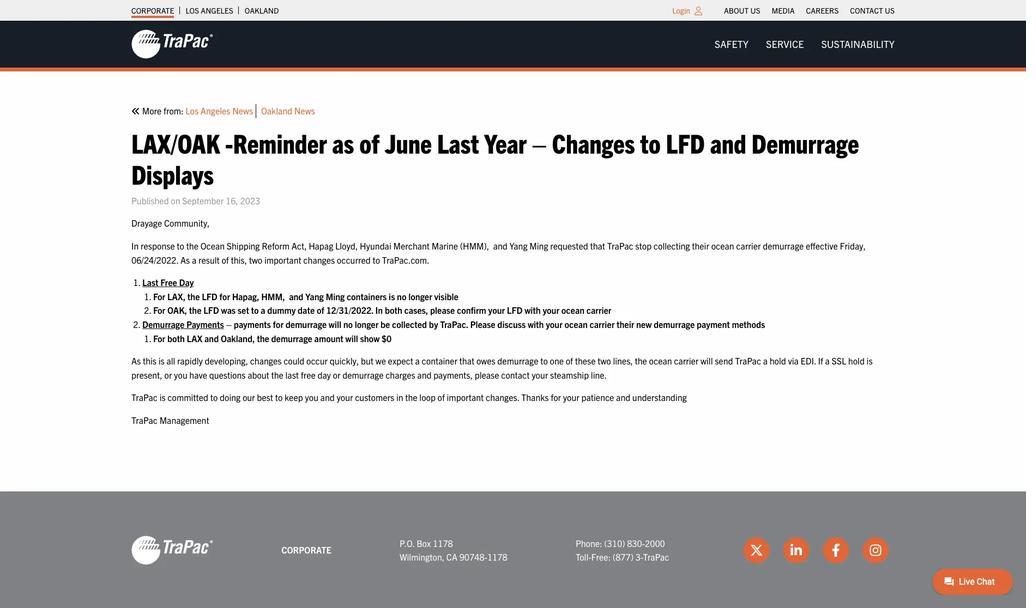 Task type: locate. For each thing, give the bounding box(es) containing it.
– right year
[[532, 126, 547, 159]]

1 us from the left
[[751, 5, 760, 15]]

0 vertical spatial demurrage
[[752, 126, 859, 159]]

longer
[[409, 291, 432, 302], [355, 319, 379, 330]]

1 horizontal spatial hold
[[848, 356, 865, 367]]

ocean inside as this is all rapidly developing, changes could occur quickly, but we expect a container that owes demurrage to one of these two lines, the ocean carrier will send trapac a hold via edi. if a ssl hold is present, or you have questions about the last free day or demurrage charges and payments, please contact your steamship line.
[[649, 356, 672, 367]]

will
[[329, 319, 341, 330], [345, 333, 358, 344], [701, 356, 713, 367]]

dummy
[[267, 305, 296, 316]]

0 vertical spatial important
[[264, 254, 301, 265]]

changes
[[303, 254, 335, 265], [250, 356, 282, 367]]

menu bar up service
[[718, 3, 901, 18]]

contact
[[501, 370, 530, 380]]

in
[[131, 240, 139, 251], [376, 305, 383, 316]]

the right the in
[[405, 392, 418, 403]]

1 vertical spatial angeles
[[201, 105, 230, 116]]

0 horizontal spatial in
[[131, 240, 139, 251]]

their inside in response to the ocean shipping reform act, hapag lloyd, hyundai merchant marine (hmm),  and yang ming requested that trapac stop collecting their ocean carrier demurrage effective friday, 06/24/2022. as a result of this, two important changes occurred to trapac.com.
[[692, 240, 709, 251]]

1 horizontal spatial or
[[333, 370, 341, 380]]

and
[[710, 126, 746, 159], [493, 240, 508, 251], [289, 291, 303, 302], [205, 333, 219, 344], [417, 370, 432, 380], [320, 392, 335, 403], [616, 392, 631, 403]]

– down 'was'
[[226, 319, 232, 330]]

for down dummy
[[273, 319, 284, 330]]

will left show
[[345, 333, 358, 344]]

login link
[[673, 5, 690, 15]]

0 vertical spatial both
[[385, 305, 402, 316]]

trapac.
[[440, 319, 468, 330]]

1 horizontal spatial last
[[437, 126, 479, 159]]

yang inside in response to the ocean shipping reform act, hapag lloyd, hyundai merchant marine (hmm),  and yang ming requested that trapac stop collecting their ocean carrier demurrage effective friday, 06/24/2022. as a result of this, two important changes occurred to trapac.com.
[[510, 240, 528, 251]]

please inside last free day for lax, the lfd for hapag, hmm,  and yang ming containers is no longer visible for oak, the lfd was set to a dummy date of 12/31/2022. in both cases, please confirm your lfd with your ocean carrier demurrage payments – payments for demurrage will no longer be collected by trapac. please discuss with your ocean carrier their new demurrage payment methods for both lax and oakland, the demurrage amount will show $0
[[430, 305, 455, 316]]

0 vertical spatial oakland
[[245, 5, 279, 15]]

trapac inside as this is all rapidly developing, changes could occur quickly, but we expect a container that owes demurrage to one of these two lines, the ocean carrier will send trapac a hold via edi. if a ssl hold is present, or you have questions about the last free day or demurrage charges and payments, please contact your steamship line.
[[735, 356, 761, 367]]

1178 up ca
[[433, 538, 453, 549]]

effective
[[806, 240, 838, 251]]

–
[[532, 126, 547, 159], [226, 319, 232, 330]]

no up 'cases,'
[[397, 291, 407, 302]]

that inside as this is all rapidly developing, changes could occur quickly, but we expect a container that owes demurrage to one of these two lines, the ocean carrier will send trapac a hold via edi. if a ssl hold is present, or you have questions about the last free day or demurrage charges and payments, please contact your steamship line.
[[460, 356, 475, 367]]

news
[[232, 105, 253, 116], [294, 105, 315, 116]]

oakland right los angeles
[[245, 5, 279, 15]]

box
[[417, 538, 431, 549]]

a inside in response to the ocean shipping reform act, hapag lloyd, hyundai merchant marine (hmm),  and yang ming requested that trapac stop collecting their ocean carrier demurrage effective friday, 06/24/2022. as a result of this, two important changes occurred to trapac.com.
[[192, 254, 196, 265]]

0 vertical spatial you
[[174, 370, 187, 380]]

their left new
[[617, 319, 634, 330]]

or right the day
[[333, 370, 341, 380]]

hapag
[[309, 240, 333, 251]]

hold left via
[[770, 356, 786, 367]]

last free day for lax, the lfd for hapag, hmm,  and yang ming containers is no longer visible for oak, the lfd was set to a dummy date of 12/31/2022. in both cases, please confirm your lfd with your ocean carrier demurrage payments – payments for demurrage will no longer be collected by trapac. please discuss with your ocean carrier their new demurrage payment methods for both lax and oakland, the demurrage amount will show $0
[[142, 277, 765, 344]]

careers
[[806, 5, 839, 15]]

1 vertical spatial last
[[142, 277, 158, 288]]

as up day
[[181, 254, 190, 265]]

1 horizontal spatial demurrage
[[752, 126, 859, 159]]

as left this
[[131, 356, 141, 367]]

menu bar
[[718, 3, 901, 18], [706, 33, 904, 55]]

0 vertical spatial in
[[131, 240, 139, 251]]

a right if
[[825, 356, 830, 367]]

will up amount
[[329, 319, 341, 330]]

1 vertical spatial both
[[167, 333, 185, 344]]

is left all at bottom left
[[159, 356, 165, 367]]

the down payments
[[257, 333, 269, 344]]

0 horizontal spatial as
[[131, 356, 141, 367]]

ming left requested
[[530, 240, 548, 251]]

1 vertical spatial 1178
[[487, 552, 508, 563]]

0 horizontal spatial us
[[751, 5, 760, 15]]

2 corporate image from the top
[[131, 536, 213, 566]]

reform
[[262, 240, 290, 251]]

p.o.
[[400, 538, 415, 549]]

that right requested
[[590, 240, 605, 251]]

two inside as this is all rapidly developing, changes could occur quickly, but we expect a container that owes demurrage to one of these two lines, the ocean carrier will send trapac a hold via edi. if a ssl hold is present, or you have questions about the last free day or demurrage charges and payments, please contact your steamship line.
[[598, 356, 611, 367]]

changes inside as this is all rapidly developing, changes could occur quickly, but we expect a container that owes demurrage to one of these two lines, the ocean carrier will send trapac a hold via edi. if a ssl hold is present, or you have questions about the last free day or demurrage charges and payments, please contact your steamship line.
[[250, 356, 282, 367]]

merchant
[[393, 240, 430, 251]]

developing,
[[205, 356, 248, 367]]

last left free
[[142, 277, 158, 288]]

1 horizontal spatial important
[[447, 392, 484, 403]]

ming
[[530, 240, 548, 251], [326, 291, 345, 302]]

published
[[131, 195, 169, 206]]

ocean inside in response to the ocean shipping reform act, hapag lloyd, hyundai merchant marine (hmm),  and yang ming requested that trapac stop collecting their ocean carrier demurrage effective friday, 06/24/2022. as a result of this, two important changes occurred to trapac.com.
[[711, 240, 734, 251]]

our
[[243, 392, 255, 403]]

container
[[422, 356, 458, 367]]

with
[[525, 305, 541, 316], [528, 319, 544, 330]]

day
[[318, 370, 331, 380]]

oakland link
[[245, 3, 279, 18]]

oakland for oakland
[[245, 5, 279, 15]]

changes up about
[[250, 356, 282, 367]]

of left this,
[[222, 254, 229, 265]]

trapac down 2000
[[643, 552, 669, 563]]

news up -
[[232, 105, 253, 116]]

2 for from the top
[[153, 305, 165, 316]]

0 horizontal spatial or
[[164, 370, 172, 380]]

about us link
[[724, 3, 760, 18]]

service
[[766, 38, 804, 50]]

of right as
[[359, 126, 380, 159]]

solid image
[[131, 107, 140, 116]]

ca
[[447, 552, 458, 563]]

1 horizontal spatial changes
[[303, 254, 335, 265]]

you down the rapidly
[[174, 370, 187, 380]]

0 horizontal spatial longer
[[355, 319, 379, 330]]

or down all at bottom left
[[164, 370, 172, 380]]

demurrage
[[752, 126, 859, 159], [142, 319, 185, 330]]

1 vertical spatial los
[[186, 105, 199, 116]]

corporate link
[[131, 3, 174, 18]]

shipping
[[227, 240, 260, 251]]

no down 12/31/2022.
[[343, 319, 353, 330]]

1 vertical spatial for
[[273, 319, 284, 330]]

the left ocean
[[186, 240, 199, 251]]

you right keep
[[305, 392, 318, 403]]

demurrage up could
[[271, 333, 312, 344]]

0 vertical spatial longer
[[409, 291, 432, 302]]

have
[[189, 370, 207, 380]]

2 or from the left
[[333, 370, 341, 380]]

los angeles news link
[[186, 104, 256, 118]]

for left oak,
[[153, 305, 165, 316]]

their
[[692, 240, 709, 251], [617, 319, 634, 330]]

0 vertical spatial please
[[430, 305, 455, 316]]

news up reminder
[[294, 105, 315, 116]]

oakland up reminder
[[261, 105, 292, 116]]

0 vertical spatial for
[[153, 291, 165, 302]]

0 horizontal spatial last
[[142, 277, 158, 288]]

2 horizontal spatial will
[[701, 356, 713, 367]]

1 vertical spatial demurrage
[[142, 319, 185, 330]]

1 vertical spatial their
[[617, 319, 634, 330]]

0 vertical spatial will
[[329, 319, 341, 330]]

ming inside last free day for lax, the lfd for hapag, hmm,  and yang ming containers is no longer visible for oak, the lfd was set to a dummy date of 12/31/2022. in both cases, please confirm your lfd with your ocean carrier demurrage payments – payments for demurrage will no longer be collected by trapac. please discuss with your ocean carrier their new demurrage payment methods for both lax and oakland, the demurrage amount will show $0
[[326, 291, 345, 302]]

hold
[[770, 356, 786, 367], [848, 356, 865, 367]]

as this is all rapidly developing, changes could occur quickly, but we expect a container that owes demurrage to one of these two lines, the ocean carrier will send trapac a hold via edi. if a ssl hold is present, or you have questions about the last free day or demurrage charges and payments, please contact your steamship line.
[[131, 356, 873, 380]]

0 horizontal spatial demurrage
[[142, 319, 185, 330]]

0 horizontal spatial will
[[329, 319, 341, 330]]

1 horizontal spatial news
[[294, 105, 315, 116]]

in left response
[[131, 240, 139, 251]]

0 horizontal spatial that
[[460, 356, 475, 367]]

and inside lax/oak -reminder as of june last year –  changes to lfd and demurrage displays published on september 16, 2023
[[710, 126, 746, 159]]

as inside in response to the ocean shipping reform act, hapag lloyd, hyundai merchant marine (hmm),  and yang ming requested that trapac stop collecting their ocean carrier demurrage effective friday, 06/24/2022. as a result of this, two important changes occurred to trapac.com.
[[181, 254, 190, 265]]

0 horizontal spatial corporate
[[131, 5, 174, 15]]

september
[[182, 195, 224, 206]]

contact
[[850, 5, 883, 15]]

last inside lax/oak -reminder as of june last year –  changes to lfd and demurrage displays published on september 16, 2023
[[437, 126, 479, 159]]

1 vertical spatial for
[[153, 305, 165, 316]]

is right containers
[[389, 291, 395, 302]]

us right the about
[[751, 5, 760, 15]]

2 los from the top
[[186, 105, 199, 116]]

0 horizontal spatial their
[[617, 319, 634, 330]]

for up this
[[153, 333, 165, 344]]

a
[[192, 254, 196, 265], [261, 305, 265, 316], [415, 356, 420, 367], [763, 356, 768, 367], [825, 356, 830, 367]]

last left year
[[437, 126, 479, 159]]

to inside as this is all rapidly developing, changes could occur quickly, but we expect a container that owes demurrage to one of these two lines, the ocean carrier will send trapac a hold via edi. if a ssl hold is present, or you have questions about the last free day or demurrage charges and payments, please contact your steamship line.
[[541, 356, 548, 367]]

sustainability
[[822, 38, 895, 50]]

of right the loop
[[438, 392, 445, 403]]

1178 right ca
[[487, 552, 508, 563]]

year
[[485, 126, 527, 159]]

changes down hapag at the top left of the page
[[303, 254, 335, 265]]

trapac
[[607, 240, 634, 251], [735, 356, 761, 367], [131, 392, 158, 403], [131, 415, 158, 426], [643, 552, 669, 563]]

lloyd,
[[335, 240, 358, 251]]

understanding
[[633, 392, 687, 403]]

menu bar down careers link
[[706, 33, 904, 55]]

angeles left oakland link
[[201, 5, 233, 15]]

1 vertical spatial please
[[475, 370, 499, 380]]

to
[[640, 126, 661, 159], [177, 240, 184, 251], [373, 254, 380, 265], [251, 305, 259, 316], [541, 356, 548, 367], [210, 392, 218, 403], [275, 392, 283, 403]]

reminder
[[233, 126, 327, 159]]

1 vertical spatial –
[[226, 319, 232, 330]]

menu bar containing safety
[[706, 33, 904, 55]]

0 horizontal spatial for
[[220, 291, 230, 302]]

0 vertical spatial as
[[181, 254, 190, 265]]

methods
[[732, 319, 765, 330]]

1 horizontal spatial that
[[590, 240, 605, 251]]

1 vertical spatial menu bar
[[706, 33, 904, 55]]

these
[[575, 356, 596, 367]]

as inside as this is all rapidly developing, changes could occur quickly, but we expect a container that owes demurrage to one of these two lines, the ocean carrier will send trapac a hold via edi. if a ssl hold is present, or you have questions about the last free day or demurrage charges and payments, please contact your steamship line.
[[131, 356, 141, 367]]

edi.
[[801, 356, 816, 367]]

for down free
[[153, 291, 165, 302]]

for
[[220, 291, 230, 302], [273, 319, 284, 330], [551, 392, 561, 403]]

los right corporate link
[[186, 5, 199, 15]]

demurrage right new
[[654, 319, 695, 330]]

lax
[[187, 333, 203, 344]]

1 vertical spatial as
[[131, 356, 141, 367]]

last
[[286, 370, 299, 380]]

0 vertical spatial two
[[249, 254, 262, 265]]

of inside in response to the ocean shipping reform act, hapag lloyd, hyundai merchant marine (hmm),  and yang ming requested that trapac stop collecting their ocean carrier demurrage effective friday, 06/24/2022. as a result of this, two important changes occurred to trapac.com.
[[222, 254, 229, 265]]

occur
[[306, 356, 328, 367]]

please down visible
[[430, 305, 455, 316]]

is
[[389, 291, 395, 302], [159, 356, 165, 367], [867, 356, 873, 367], [160, 392, 166, 403]]

1 vertical spatial important
[[447, 392, 484, 403]]

0 vertical spatial corporate image
[[131, 29, 213, 59]]

both up 'be'
[[385, 305, 402, 316]]

1 horizontal spatial please
[[475, 370, 499, 380]]

of inside lax/oak -reminder as of june last year –  changes to lfd and demurrage displays published on september 16, 2023
[[359, 126, 380, 159]]

longer up show
[[355, 319, 379, 330]]

demurrage left effective at the right of the page
[[763, 240, 804, 251]]

us right contact on the top
[[885, 5, 895, 15]]

collecting
[[654, 240, 690, 251]]

0 vertical spatial menu bar
[[718, 3, 901, 18]]

trapac inside "phone: (310) 830-2000 toll-free: (877) 3-trapac"
[[643, 552, 669, 563]]

0 horizontal spatial yang
[[305, 291, 324, 302]]

0 vertical spatial yang
[[510, 240, 528, 251]]

1 vertical spatial that
[[460, 356, 475, 367]]

0 vertical spatial for
[[220, 291, 230, 302]]

hold right ssl on the right bottom of the page
[[848, 356, 865, 367]]

0 horizontal spatial important
[[264, 254, 301, 265]]

– inside last free day for lax, the lfd for hapag, hmm,  and yang ming containers is no longer visible for oak, the lfd was set to a dummy date of 12/31/2022. in both cases, please confirm your lfd with your ocean carrier demurrage payments – payments for demurrage will no longer be collected by trapac. please discuss with your ocean carrier their new demurrage payment methods for both lax and oakland, the demurrage amount will show $0
[[226, 319, 232, 330]]

1 vertical spatial corporate image
[[131, 536, 213, 566]]

0 horizontal spatial –
[[226, 319, 232, 330]]

with up discuss
[[525, 305, 541, 316]]

0 horizontal spatial hold
[[770, 356, 786, 367]]

in inside in response to the ocean shipping reform act, hapag lloyd, hyundai merchant marine (hmm),  and yang ming requested that trapac stop collecting their ocean carrier demurrage effective friday, 06/24/2022. as a result of this, two important changes occurred to trapac.com.
[[131, 240, 139, 251]]

two right this,
[[249, 254, 262, 265]]

oakland inside lax/oak -reminder as of june last year –  changes to lfd and demurrage displays article
[[261, 105, 292, 116]]

0 vertical spatial ming
[[530, 240, 548, 251]]

and inside as this is all rapidly developing, changes could occur quickly, but we expect a container that owes demurrage to one of these two lines, the ocean carrier will send trapac a hold via edi. if a ssl hold is present, or you have questions about the last free day or demurrage charges and payments, please contact your steamship line.
[[417, 370, 432, 380]]

in up 'be'
[[376, 305, 383, 316]]

in inside last free day for lax, the lfd for hapag, hmm,  and yang ming containers is no longer visible for oak, the lfd was set to a dummy date of 12/31/2022. in both cases, please confirm your lfd with your ocean carrier demurrage payments – payments for demurrage will no longer be collected by trapac. please discuss with your ocean carrier their new demurrage payment methods for both lax and oakland, the demurrage amount will show $0
[[376, 305, 383, 316]]

their inside last free day for lax, the lfd for hapag, hmm,  and yang ming containers is no longer visible for oak, the lfd was set to a dummy date of 12/31/2022. in both cases, please confirm your lfd with your ocean carrier demurrage payments – payments for demurrage will no longer be collected by trapac. please discuss with your ocean carrier their new demurrage payment methods for both lax and oakland, the demurrage amount will show $0
[[617, 319, 634, 330]]

1 horizontal spatial for
[[273, 319, 284, 330]]

2 vertical spatial for
[[551, 392, 561, 403]]

1 horizontal spatial ming
[[530, 240, 548, 251]]

menu bar containing about us
[[718, 3, 901, 18]]

lax/oak -reminder as of june last year –  changes to lfd and demurrage displays article
[[131, 104, 895, 451]]

1 horizontal spatial two
[[598, 356, 611, 367]]

a left result
[[192, 254, 196, 265]]

light image
[[695, 7, 702, 15]]

toll-
[[576, 552, 591, 563]]

charges
[[386, 370, 415, 380]]

ocean
[[201, 240, 225, 251]]

important down reform
[[264, 254, 301, 265]]

collected
[[392, 319, 427, 330]]

1 horizontal spatial us
[[885, 5, 895, 15]]

1 vertical spatial will
[[345, 333, 358, 344]]

ming up 12/31/2022.
[[326, 291, 345, 302]]

for up 'was'
[[220, 291, 230, 302]]

1 vertical spatial oakland
[[261, 105, 292, 116]]

0 horizontal spatial changes
[[250, 356, 282, 367]]

90748-
[[460, 552, 487, 563]]

1 vertical spatial in
[[376, 305, 383, 316]]

date
[[298, 305, 315, 316]]

demurrage inside lax/oak -reminder as of june last year –  changes to lfd and demurrage displays published on september 16, 2023
[[752, 126, 859, 159]]

0 vertical spatial that
[[590, 240, 605, 251]]

1 vertical spatial two
[[598, 356, 611, 367]]

or
[[164, 370, 172, 380], [333, 370, 341, 380]]

corporate image inside footer
[[131, 536, 213, 566]]

a up payments
[[261, 305, 265, 316]]

footer
[[0, 492, 1026, 609]]

yang up date
[[305, 291, 324, 302]]

1 for from the top
[[153, 291, 165, 302]]

will inside as this is all rapidly developing, changes could occur quickly, but we expect a container that owes demurrage to one of these two lines, the ocean carrier will send trapac a hold via edi. if a ssl hold is present, or you have questions about the last free day or demurrage charges and payments, please contact your steamship line.
[[701, 356, 713, 367]]

hyundai
[[360, 240, 391, 251]]

1 horizontal spatial –
[[532, 126, 547, 159]]

containers
[[347, 291, 387, 302]]

more
[[142, 105, 162, 116]]

1 horizontal spatial yang
[[510, 240, 528, 251]]

with right discuss
[[528, 319, 544, 330]]

demurrage down date
[[286, 319, 327, 330]]

please down owes
[[475, 370, 499, 380]]

lfd inside lax/oak -reminder as of june last year –  changes to lfd and demurrage displays published on september 16, 2023
[[666, 126, 705, 159]]

0 horizontal spatial ming
[[326, 291, 345, 302]]

1 horizontal spatial corporate
[[282, 545, 331, 556]]

discuss
[[498, 319, 526, 330]]

corporate image
[[131, 29, 213, 59], [131, 536, 213, 566]]

of right one
[[566, 356, 573, 367]]

2 horizontal spatial for
[[551, 392, 561, 403]]

los
[[186, 5, 199, 15], [186, 105, 199, 116]]

two up line.
[[598, 356, 611, 367]]

customers
[[355, 392, 394, 403]]

0 vertical spatial changes
[[303, 254, 335, 265]]

1 horizontal spatial in
[[376, 305, 383, 316]]

both left "lax"
[[167, 333, 185, 344]]

2 vertical spatial will
[[701, 356, 713, 367]]

1 horizontal spatial as
[[181, 254, 190, 265]]

yang left requested
[[510, 240, 528, 251]]

will left send
[[701, 356, 713, 367]]

carrier inside in response to the ocean shipping reform act, hapag lloyd, hyundai merchant marine (hmm),  and yang ming requested that trapac stop collecting their ocean carrier demurrage effective friday, 06/24/2022. as a result of this, two important changes occurred to trapac.com.
[[736, 240, 761, 251]]

line.
[[591, 370, 607, 380]]

of
[[359, 126, 380, 159], [222, 254, 229, 265], [317, 305, 324, 316], [566, 356, 573, 367], [438, 392, 445, 403]]

trapac left management at bottom left
[[131, 415, 158, 426]]

that left owes
[[460, 356, 475, 367]]

response
[[141, 240, 175, 251]]

1 horizontal spatial their
[[692, 240, 709, 251]]

angeles up -
[[201, 105, 230, 116]]

their right collecting
[[692, 240, 709, 251]]

trapac management
[[131, 415, 209, 426]]

0 horizontal spatial no
[[343, 319, 353, 330]]

demurrage up the contact
[[498, 356, 539, 367]]

2 us from the left
[[885, 5, 895, 15]]

2 news from the left
[[294, 105, 315, 116]]

trapac left stop
[[607, 240, 634, 251]]

that
[[590, 240, 605, 251], [460, 356, 475, 367]]

for down steamship
[[551, 392, 561, 403]]

1 vertical spatial ming
[[326, 291, 345, 302]]

2 vertical spatial for
[[153, 333, 165, 344]]

longer up 'cases,'
[[409, 291, 432, 302]]

1 horizontal spatial you
[[305, 392, 318, 403]]

oakland news
[[261, 105, 315, 116]]

one
[[550, 356, 564, 367]]

0 horizontal spatial two
[[249, 254, 262, 265]]

important down payments, on the left of page
[[447, 392, 484, 403]]

carrier inside as this is all rapidly developing, changes could occur quickly, but we expect a container that owes demurrage to one of these two lines, the ocean carrier will send trapac a hold via edi. if a ssl hold is present, or you have questions about the last free day or demurrage charges and payments, please contact your steamship line.
[[674, 356, 699, 367]]

send
[[715, 356, 733, 367]]

1 horizontal spatial no
[[397, 291, 407, 302]]

trapac right send
[[735, 356, 761, 367]]

in response to the ocean shipping reform act, hapag lloyd, hyundai merchant marine (hmm),  and yang ming requested that trapac stop collecting their ocean carrier demurrage effective friday, 06/24/2022. as a result of this, two important changes occurred to trapac.com.
[[131, 240, 866, 265]]

los right from: in the left top of the page
[[186, 105, 199, 116]]

1 vertical spatial corporate
[[282, 545, 331, 556]]

1 vertical spatial you
[[305, 392, 318, 403]]

of right date
[[317, 305, 324, 316]]



Task type: vqa. For each thing, say whether or not it's contained in the screenshot.
Restricted Terminal Access link
no



Task type: describe. For each thing, give the bounding box(es) containing it.
0 vertical spatial no
[[397, 291, 407, 302]]

changes inside in response to the ocean shipping reform act, hapag lloyd, hyundai merchant marine (hmm),  and yang ming requested that trapac stop collecting their ocean carrier demurrage effective friday, 06/24/2022. as a result of this, two important changes occurred to trapac.com.
[[303, 254, 335, 265]]

is right ssl on the right bottom of the page
[[867, 356, 873, 367]]

demurrage inside in response to the ocean shipping reform act, hapag lloyd, hyundai merchant marine (hmm),  and yang ming requested that trapac stop collecting their ocean carrier demurrage effective friday, 06/24/2022. as a result of this, two important changes occurred to trapac.com.
[[763, 240, 804, 251]]

12/31/2022.
[[326, 305, 374, 316]]

us for contact us
[[885, 5, 895, 15]]

oakland for oakland news
[[261, 105, 292, 116]]

sustainability link
[[813, 33, 904, 55]]

1 horizontal spatial both
[[385, 305, 402, 316]]

1 news from the left
[[232, 105, 253, 116]]

a right expect
[[415, 356, 420, 367]]

media
[[772, 5, 795, 15]]

3 for from the top
[[153, 333, 165, 344]]

trapac is committed to doing our best to keep you and your customers in the loop of important changes. thanks for your patience and understanding
[[131, 392, 687, 403]]

cases,
[[404, 305, 428, 316]]

1 or from the left
[[164, 370, 172, 380]]

us for about us
[[751, 5, 760, 15]]

los inside lax/oak -reminder as of june last year –  changes to lfd and demurrage displays article
[[186, 105, 199, 116]]

service link
[[758, 33, 813, 55]]

loop
[[420, 392, 436, 403]]

2023
[[240, 195, 260, 206]]

is up trapac management
[[160, 392, 166, 403]]

los angeles link
[[186, 3, 233, 18]]

changes. thanks
[[486, 392, 549, 403]]

present,
[[131, 370, 162, 380]]

yang inside last free day for lax, the lfd for hapag, hmm,  and yang ming containers is no longer visible for oak, the lfd was set to a dummy date of 12/31/2022. in both cases, please confirm your lfd with your ocean carrier demurrage payments – payments for demurrage will no longer be collected by trapac. please discuss with your ocean carrier their new demurrage payment methods for both lax and oakland, the demurrage amount will show $0
[[305, 291, 324, 302]]

two inside in response to the ocean shipping reform act, hapag lloyd, hyundai merchant marine (hmm),  and yang ming requested that trapac stop collecting their ocean carrier demurrage effective friday, 06/24/2022. as a result of this, two important changes occurred to trapac.com.
[[249, 254, 262, 265]]

$0
[[382, 333, 392, 344]]

payments,
[[434, 370, 473, 380]]

a left via
[[763, 356, 768, 367]]

830-
[[627, 538, 645, 549]]

about
[[724, 5, 749, 15]]

oak,
[[167, 305, 187, 316]]

demurrage inside last free day for lax, the lfd for hapag, hmm,  and yang ming containers is no longer visible for oak, the lfd was set to a dummy date of 12/31/2022. in both cases, please confirm your lfd with your ocean carrier demurrage payments – payments for demurrage will no longer be collected by trapac. please discuss with your ocean carrier their new demurrage payment methods for both lax and oakland, the demurrage amount will show $0
[[142, 319, 185, 330]]

by
[[429, 319, 438, 330]]

the inside in response to the ocean shipping reform act, hapag lloyd, hyundai merchant marine (hmm),  and yang ming requested that trapac stop collecting their ocean carrier demurrage effective friday, 06/24/2022. as a result of this, two important changes occurred to trapac.com.
[[186, 240, 199, 251]]

1 vertical spatial longer
[[355, 319, 379, 330]]

of inside last free day for lax, the lfd for hapag, hmm,  and yang ming containers is no longer visible for oak, the lfd was set to a dummy date of 12/31/2022. in both cases, please confirm your lfd with your ocean carrier demurrage payments – payments for demurrage will no longer be collected by trapac. please discuss with your ocean carrier their new demurrage payment methods for both lax and oakland, the demurrage amount will show $0
[[317, 305, 324, 316]]

more from: los angeles news
[[140, 105, 253, 116]]

ming inside in response to the ocean shipping reform act, hapag lloyd, hyundai merchant marine (hmm),  and yang ming requested that trapac stop collecting their ocean carrier demurrage effective friday, 06/24/2022. as a result of this, two important changes occurred to trapac.com.
[[530, 240, 548, 251]]

of inside as this is all rapidly developing, changes could occur quickly, but we expect a container that owes demurrage to one of these two lines, the ocean carrier will send trapac a hold via edi. if a ssl hold is present, or you have questions about the last free day or demurrage charges and payments, please contact your steamship line.
[[566, 356, 573, 367]]

your inside as this is all rapidly developing, changes could occur quickly, but we expect a container that owes demurrage to one of these two lines, the ocean carrier will send trapac a hold via edi. if a ssl hold is present, or you have questions about the last free day or demurrage charges and payments, please contact your steamship line.
[[532, 370, 548, 380]]

ssl
[[832, 356, 846, 367]]

2 hold from the left
[[848, 356, 865, 367]]

visible
[[434, 291, 459, 302]]

oakland,
[[221, 333, 255, 344]]

1 horizontal spatial longer
[[409, 291, 432, 302]]

that inside in response to the ocean shipping reform act, hapag lloyd, hyundai merchant marine (hmm),  and yang ming requested that trapac stop collecting their ocean carrier demurrage effective friday, 06/24/2022. as a result of this, two important changes occurred to trapac.com.
[[590, 240, 605, 251]]

to inside last free day for lax, the lfd for hapag, hmm,  and yang ming containers is no longer visible for oak, the lfd was set to a dummy date of 12/31/2022. in both cases, please confirm your lfd with your ocean carrier demurrage payments – payments for demurrage will no longer be collected by trapac. please discuss with your ocean carrier their new demurrage payment methods for both lax and oakland, the demurrage amount will show $0
[[251, 305, 259, 316]]

to inside lax/oak -reminder as of june last year –  changes to lfd and demurrage displays published on september 16, 2023
[[640, 126, 661, 159]]

drayage
[[131, 218, 162, 229]]

new
[[636, 319, 652, 330]]

this,
[[231, 254, 247, 265]]

if
[[818, 356, 823, 367]]

but
[[361, 356, 374, 367]]

1 horizontal spatial 1178
[[487, 552, 508, 563]]

2000
[[645, 538, 665, 549]]

you inside as this is all rapidly developing, changes could occur quickly, but we expect a container that owes demurrage to one of these two lines, the ocean carrier will send trapac a hold via edi. if a ssl hold is present, or you have questions about the last free day or demurrage charges and payments, please contact your steamship line.
[[174, 370, 187, 380]]

displays
[[131, 157, 214, 190]]

changes
[[552, 126, 635, 159]]

was
[[221, 305, 236, 316]]

requested
[[550, 240, 588, 251]]

and inside in response to the ocean shipping reform act, hapag lloyd, hyundai merchant marine (hmm),  and yang ming requested that trapac stop collecting their ocean carrier demurrage effective friday, 06/24/2022. as a result of this, two important changes occurred to trapac.com.
[[493, 240, 508, 251]]

lines,
[[613, 356, 633, 367]]

amount
[[314, 333, 344, 344]]

free
[[301, 370, 316, 380]]

0 vertical spatial with
[[525, 305, 541, 316]]

result
[[198, 254, 220, 265]]

is inside last free day for lax, the lfd for hapag, hmm,  and yang ming containers is no longer visible for oak, the lfd was set to a dummy date of 12/31/2022. in both cases, please confirm your lfd with your ocean carrier demurrage payments – payments for demurrage will no longer be collected by trapac. please discuss with your ocean carrier their new demurrage payment methods for both lax and oakland, the demurrage amount will show $0
[[389, 291, 395, 302]]

0 horizontal spatial both
[[167, 333, 185, 344]]

the up payments
[[189, 305, 202, 316]]

free:
[[591, 552, 611, 563]]

please inside as this is all rapidly developing, changes could occur quickly, but we expect a container that owes demurrage to one of these two lines, the ocean carrier will send trapac a hold via edi. if a ssl hold is present, or you have questions about the last free day or demurrage charges and payments, please contact your steamship line.
[[475, 370, 499, 380]]

p.o. box 1178 wilmington, ca 90748-1178
[[400, 538, 508, 563]]

owes
[[477, 356, 496, 367]]

quickly,
[[330, 356, 359, 367]]

3-
[[636, 552, 643, 563]]

best
[[257, 392, 273, 403]]

0 vertical spatial 1178
[[433, 538, 453, 549]]

lax,
[[167, 291, 185, 302]]

1 hold from the left
[[770, 356, 786, 367]]

(877)
[[613, 552, 634, 563]]

payments
[[187, 319, 224, 330]]

in
[[396, 392, 403, 403]]

please
[[470, 319, 496, 330]]

trapac inside in response to the ocean shipping reform act, hapag lloyd, hyundai merchant marine (hmm),  and yang ming requested that trapac stop collecting their ocean carrier demurrage effective friday, 06/24/2022. as a result of this, two important changes occurred to trapac.com.
[[607, 240, 634, 251]]

rapidly
[[177, 356, 203, 367]]

payment
[[697, 319, 730, 330]]

could
[[284, 356, 304, 367]]

safety
[[715, 38, 749, 50]]

confirm
[[457, 305, 486, 316]]

stop
[[636, 240, 652, 251]]

login
[[673, 5, 690, 15]]

payments
[[234, 319, 271, 330]]

– inside lax/oak -reminder as of june last year –  changes to lfd and demurrage displays published on september 16, 2023
[[532, 126, 547, 159]]

1 vertical spatial no
[[343, 319, 353, 330]]

wilmington,
[[400, 552, 445, 563]]

lax/oak -reminder as of june last year –  changes to lfd and demurrage displays published on september 16, 2023
[[131, 126, 859, 206]]

footer containing p.o. box 1178
[[0, 492, 1026, 609]]

doing
[[220, 392, 241, 403]]

1 horizontal spatial will
[[345, 333, 358, 344]]

trapac.com.
[[382, 254, 429, 265]]

1 vertical spatial with
[[528, 319, 544, 330]]

a inside last free day for lax, the lfd for hapag, hmm,  and yang ming containers is no longer visible for oak, the lfd was set to a dummy date of 12/31/2022. in both cases, please confirm your lfd with your ocean carrier demurrage payments – payments for demurrage will no longer be collected by trapac. please discuss with your ocean carrier their new demurrage payment methods for both lax and oakland, the demurrage amount will show $0
[[261, 305, 265, 316]]

set
[[238, 305, 249, 316]]

about
[[248, 370, 269, 380]]

0 vertical spatial corporate
[[131, 5, 174, 15]]

careers link
[[806, 3, 839, 18]]

contact us
[[850, 5, 895, 15]]

about us
[[724, 5, 760, 15]]

the left last on the left bottom
[[271, 370, 284, 380]]

trapac down present, at the bottom left of page
[[131, 392, 158, 403]]

1 los from the top
[[186, 5, 199, 15]]

occurred
[[337, 254, 371, 265]]

committed
[[168, 392, 208, 403]]

drayage community,
[[131, 218, 210, 229]]

the down day
[[187, 291, 200, 302]]

1 corporate image from the top
[[131, 29, 213, 59]]

important inside in response to the ocean shipping reform act, hapag lloyd, hyundai merchant marine (hmm),  and yang ming requested that trapac stop collecting their ocean carrier demurrage effective friday, 06/24/2022. as a result of this, two important changes occurred to trapac.com.
[[264, 254, 301, 265]]

expect
[[388, 356, 413, 367]]

as
[[332, 126, 354, 159]]

show
[[360, 333, 380, 344]]

the right lines,
[[635, 356, 647, 367]]

0 vertical spatial angeles
[[201, 5, 233, 15]]

last inside last free day for lax, the lfd for hapag, hmm,  and yang ming containers is no longer visible for oak, the lfd was set to a dummy date of 12/31/2022. in both cases, please confirm your lfd with your ocean carrier demurrage payments – payments for demurrage will no longer be collected by trapac. please discuss with your ocean carrier their new demurrage payment methods for both lax and oakland, the demurrage amount will show $0
[[142, 277, 158, 288]]

be
[[381, 319, 390, 330]]

management
[[160, 415, 209, 426]]

community,
[[164, 218, 210, 229]]

phone: (310) 830-2000 toll-free: (877) 3-trapac
[[576, 538, 669, 563]]

angeles inside lax/oak -reminder as of june last year –  changes to lfd and demurrage displays article
[[201, 105, 230, 116]]

contact us link
[[850, 3, 895, 18]]

demurrage down but
[[343, 370, 384, 380]]



